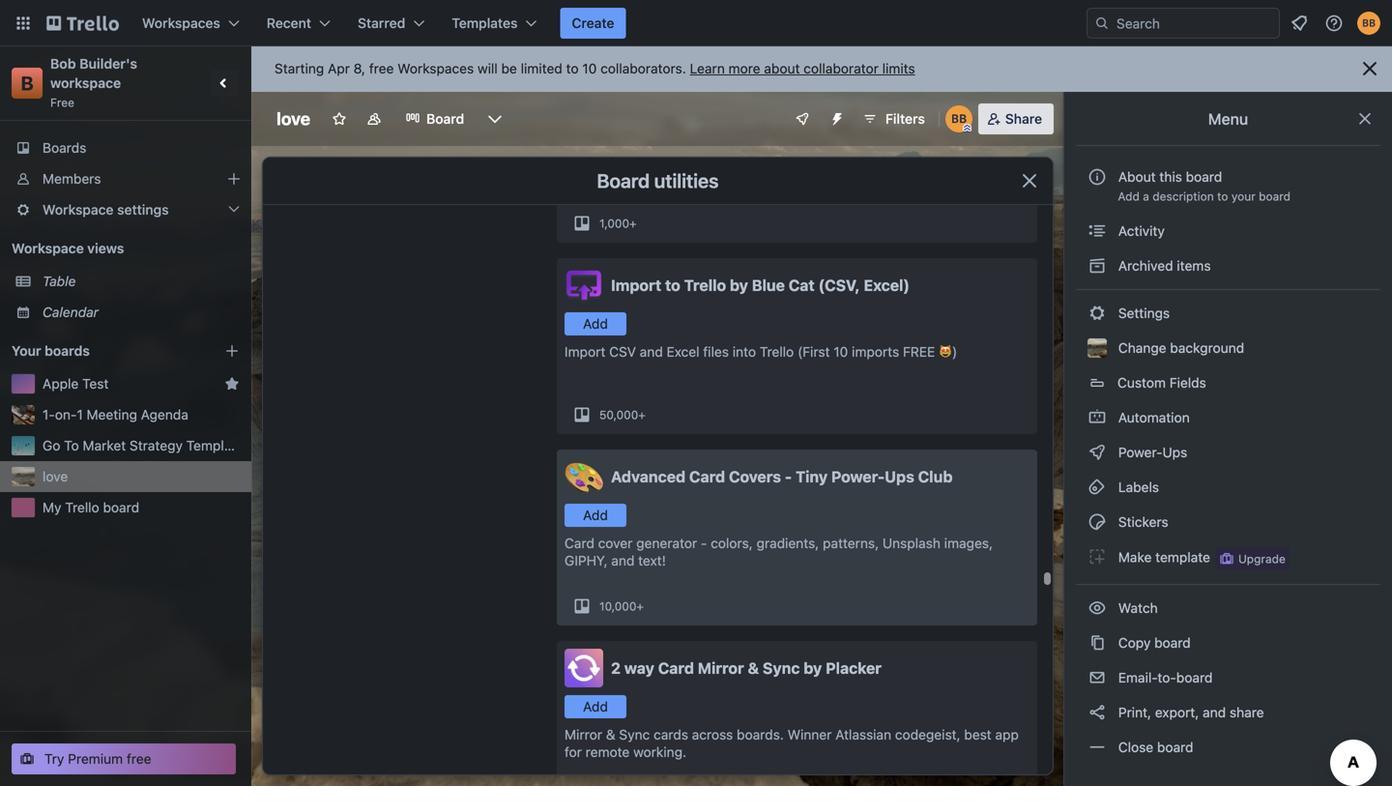 Task type: locate. For each thing, give the bounding box(es) containing it.
1 vertical spatial by
[[804, 659, 822, 677]]

board up print, export, and share
[[1177, 670, 1213, 686]]

create
[[572, 15, 615, 31]]

print,
[[1119, 704, 1152, 720]]

sm image for watch
[[1088, 599, 1107, 618]]

1 vertical spatial +
[[638, 408, 646, 422]]

1 horizontal spatial -
[[785, 468, 792, 486]]

1 vertical spatial power-
[[832, 468, 885, 486]]

+ up advanced in the bottom left of the page
[[638, 408, 646, 422]]

0 vertical spatial sync
[[763, 659, 800, 677]]

3 sm image from the top
[[1088, 668, 1107, 688]]

custom
[[1118, 375, 1166, 391]]

this member is an admin of this board. image
[[963, 124, 972, 132]]

0 horizontal spatial love
[[43, 469, 68, 484]]

0 vertical spatial by
[[730, 276, 748, 294]]

sm image inside settings link
[[1088, 304, 1107, 323]]

1 horizontal spatial ups
[[1163, 444, 1188, 460]]

sm image inside activity "link"
[[1088, 221, 1107, 241]]

4 sm image from the top
[[1088, 443, 1107, 462]]

1 vertical spatial love
[[43, 469, 68, 484]]

sm image for copy board
[[1088, 633, 1107, 653]]

boards
[[45, 343, 90, 359]]

mirror & sync cards across boards. winner atlassian codegeist, best app for remote working.
[[565, 727, 1019, 760]]

bob builder (bobbuilder40) image
[[1358, 12, 1381, 35], [946, 105, 973, 132]]

sm image for close board
[[1088, 738, 1107, 757]]

import csv and excel files into trello (first 10 imports free 😻)
[[565, 344, 958, 360]]

0 vertical spatial 10
[[582, 60, 597, 76]]

will
[[478, 60, 498, 76]]

0 horizontal spatial free
[[127, 751, 151, 767]]

-
[[785, 468, 792, 486], [701, 535, 707, 551]]

by left blue
[[730, 276, 748, 294]]

copy board
[[1115, 635, 1191, 651]]

1 vertical spatial workspace
[[12, 240, 84, 256]]

power ups image
[[795, 111, 810, 127]]

sm image left settings
[[1088, 304, 1107, 323]]

email-
[[1119, 670, 1158, 686]]

1 vertical spatial card
[[565, 535, 595, 551]]

& up remote
[[606, 727, 616, 743]]

free right 8,
[[369, 60, 394, 76]]

10 sm image from the top
[[1088, 738, 1107, 757]]

1 horizontal spatial &
[[748, 659, 759, 677]]

trello right into
[[760, 344, 794, 360]]

sm image left 'email-' on the right
[[1088, 668, 1107, 688]]

to-
[[1158, 670, 1177, 686]]

card right way on the bottom left of page
[[658, 659, 694, 677]]

Search field
[[1110, 9, 1279, 38]]

sm image for power-ups
[[1088, 443, 1107, 462]]

0 vertical spatial mirror
[[698, 659, 744, 677]]

& up boards.
[[748, 659, 759, 677]]

workspace views
[[12, 240, 124, 256]]

0 horizontal spatial board
[[427, 111, 464, 127]]

meeting
[[87, 407, 137, 423]]

your boards
[[12, 343, 90, 359]]

10,000
[[600, 600, 637, 613]]

1 vertical spatial -
[[701, 535, 707, 551]]

1 vertical spatial &
[[606, 727, 616, 743]]

- left colors,
[[701, 535, 707, 551]]

0 vertical spatial workspace
[[43, 202, 114, 218]]

workspace up "table"
[[12, 240, 84, 256]]

settings
[[117, 202, 169, 218]]

1
[[77, 407, 83, 423]]

1 horizontal spatial to
[[665, 276, 681, 294]]

sm image left close
[[1088, 738, 1107, 757]]

power- right tiny
[[832, 468, 885, 486]]

to up excel
[[665, 276, 681, 294]]

love up my
[[43, 469, 68, 484]]

1 horizontal spatial bob builder (bobbuilder40) image
[[1358, 12, 1381, 35]]

2 vertical spatial add button
[[565, 695, 627, 718]]

learn more about collaborator limits link
[[690, 60, 915, 76]]

close board
[[1115, 739, 1194, 755]]

patterns,
[[823, 535, 879, 551]]

sm image left copy
[[1088, 633, 1107, 653]]

and right csv
[[640, 344, 663, 360]]

workspace for workspace views
[[12, 240, 84, 256]]

free right the premium
[[127, 751, 151, 767]]

0 vertical spatial ups
[[1163, 444, 1188, 460]]

my trello board link
[[43, 498, 240, 517]]

make template
[[1115, 549, 1211, 565]]

print, export, and share
[[1115, 704, 1264, 720]]

sm image left the power-ups
[[1088, 443, 1107, 462]]

advanced
[[611, 468, 686, 486]]

sm image
[[1088, 221, 1107, 241], [1088, 256, 1107, 276], [1088, 408, 1107, 427], [1088, 443, 1107, 462], [1088, 478, 1107, 497], [1088, 547, 1107, 567], [1088, 599, 1107, 618], [1088, 633, 1107, 653], [1088, 703, 1107, 722], [1088, 738, 1107, 757]]

0 horizontal spatial sync
[[619, 727, 650, 743]]

archived items
[[1115, 258, 1211, 274]]

sm image
[[1088, 304, 1107, 323], [1088, 513, 1107, 532], [1088, 668, 1107, 688]]

sm image for labels
[[1088, 478, 1107, 497]]

2 vertical spatial +
[[637, 600, 644, 613]]

fields
[[1170, 375, 1207, 391]]

sm image left activity
[[1088, 221, 1107, 241]]

1 horizontal spatial free
[[369, 60, 394, 76]]

trello left blue
[[684, 276, 726, 294]]

0 vertical spatial love
[[277, 108, 310, 129]]

8 sm image from the top
[[1088, 633, 1107, 653]]

and down cover
[[611, 553, 635, 569]]

0 horizontal spatial workspaces
[[142, 15, 220, 31]]

bob builder (bobbuilder40) image right filters
[[946, 105, 973, 132]]

1 vertical spatial sync
[[619, 727, 650, 743]]

workspaces up workspace navigation collapse icon
[[142, 15, 220, 31]]

0 horizontal spatial &
[[606, 727, 616, 743]]

add button down 2
[[565, 695, 627, 718]]

1 vertical spatial sm image
[[1088, 513, 1107, 532]]

sm image left make
[[1088, 547, 1107, 567]]

items
[[1177, 258, 1211, 274]]

1 vertical spatial and
[[611, 553, 635, 569]]

0 horizontal spatial power-
[[832, 468, 885, 486]]

2 sm image from the top
[[1088, 256, 1107, 276]]

apple
[[43, 376, 79, 392]]

5 sm image from the top
[[1088, 478, 1107, 497]]

winner
[[788, 727, 832, 743]]

sm image inside power-ups link
[[1088, 443, 1107, 462]]

import to trello by blue cat (csv, excel)
[[611, 276, 910, 294]]

sm image inside "stickers" link
[[1088, 513, 1107, 532]]

starred
[[358, 15, 405, 31]]

0 vertical spatial import
[[611, 276, 662, 294]]

sync inside mirror & sync cards across boards. winner atlassian codegeist, best app for remote working.
[[619, 727, 650, 743]]

card cover generator - colors, gradients, patterns, unsplash images, giphy, and text!
[[565, 535, 993, 569]]

trello
[[684, 276, 726, 294], [760, 344, 794, 360], [65, 499, 99, 515]]

add button for advanced
[[565, 504, 627, 527]]

primary element
[[0, 0, 1392, 46]]

trello right my
[[65, 499, 99, 515]]

0 horizontal spatial import
[[565, 344, 606, 360]]

copy
[[1119, 635, 1151, 651]]

working.
[[634, 744, 687, 760]]

close board link
[[1076, 732, 1381, 763]]

table link
[[43, 272, 240, 291]]

0 vertical spatial board
[[427, 111, 464, 127]]

sm image inside copy board link
[[1088, 633, 1107, 653]]

😻)
[[939, 344, 958, 360]]

mirror
[[698, 659, 744, 677], [565, 727, 602, 743]]

7 sm image from the top
[[1088, 599, 1107, 618]]

1 sm image from the top
[[1088, 304, 1107, 323]]

10 down create button
[[582, 60, 597, 76]]

love left star or unstar board icon
[[277, 108, 310, 129]]

0 vertical spatial bob builder (bobbuilder40) image
[[1358, 12, 1381, 35]]

2 horizontal spatial to
[[1218, 190, 1229, 203]]

1 vertical spatial ups
[[885, 468, 915, 486]]

board utilities
[[597, 169, 719, 192]]

0 horizontal spatial -
[[701, 535, 707, 551]]

sm image inside automation link
[[1088, 408, 1107, 427]]

1 horizontal spatial import
[[611, 276, 662, 294]]

sync up boards.
[[763, 659, 800, 677]]

board left customize views image at top
[[427, 111, 464, 127]]

a
[[1143, 190, 1150, 203]]

custom fields button
[[1076, 367, 1381, 398]]

by
[[730, 276, 748, 294], [804, 659, 822, 677]]

board up 1,000 +
[[597, 169, 650, 192]]

ups
[[1163, 444, 1188, 460], [885, 468, 915, 486]]

add
[[1118, 190, 1140, 203], [583, 316, 608, 332], [583, 507, 608, 523], [583, 699, 608, 715]]

sm image inside labels link
[[1088, 478, 1107, 497]]

Board name text field
[[267, 103, 320, 134]]

add button up cover
[[565, 504, 627, 527]]

6 sm image from the top
[[1088, 547, 1107, 567]]

workspace inside dropdown button
[[43, 202, 114, 218]]

0 vertical spatial to
[[566, 60, 579, 76]]

add up cover
[[583, 507, 608, 523]]

board
[[1186, 169, 1223, 185], [1259, 190, 1291, 203], [103, 499, 139, 515], [1155, 635, 1191, 651], [1177, 670, 1213, 686], [1157, 739, 1194, 755]]

workspaces
[[142, 15, 220, 31], [398, 60, 474, 76]]

1 vertical spatial board
[[597, 169, 650, 192]]

2 vertical spatial and
[[1203, 704, 1226, 720]]

add up remote
[[583, 699, 608, 715]]

0 vertical spatial trello
[[684, 276, 726, 294]]

1 horizontal spatial board
[[597, 169, 650, 192]]

best
[[964, 727, 992, 743]]

card inside card cover generator - colors, gradients, patterns, unsplash images, giphy, and text!
[[565, 535, 595, 551]]

0 horizontal spatial trello
[[65, 499, 99, 515]]

add button for import
[[565, 312, 627, 336]]

board for board
[[427, 111, 464, 127]]

+ down text!
[[637, 600, 644, 613]]

watch link
[[1076, 593, 1381, 624]]

0 horizontal spatial mirror
[[565, 727, 602, 743]]

card
[[689, 468, 725, 486], [565, 535, 595, 551], [658, 659, 694, 677]]

workspace down members
[[43, 202, 114, 218]]

atlassian
[[836, 727, 892, 743]]

2 vertical spatial to
[[665, 276, 681, 294]]

0 horizontal spatial by
[[730, 276, 748, 294]]

board
[[427, 111, 464, 127], [597, 169, 650, 192]]

+
[[630, 217, 637, 230], [638, 408, 646, 422], [637, 600, 644, 613]]

export,
[[1155, 704, 1199, 720]]

add board image
[[224, 343, 240, 359]]

change background link
[[1076, 333, 1381, 364]]

add for 2 way card mirror & sync by placker
[[583, 699, 608, 715]]

workspaces inside popup button
[[142, 15, 220, 31]]

1 horizontal spatial workspaces
[[398, 60, 474, 76]]

sm image inside "archived items" "link"
[[1088, 256, 1107, 276]]

ups left club
[[885, 468, 915, 486]]

boards link
[[0, 132, 251, 163]]

advanced card covers - tiny power-ups club
[[611, 468, 953, 486]]

table
[[43, 273, 76, 289]]

1 vertical spatial free
[[127, 751, 151, 767]]

+ down board utilities
[[630, 217, 637, 230]]

workspaces up board link
[[398, 60, 474, 76]]

recent button
[[255, 8, 342, 39]]

0 vertical spatial workspaces
[[142, 15, 220, 31]]

10 right (first
[[834, 344, 848, 360]]

0 vertical spatial power-
[[1119, 444, 1163, 460]]

sm image inside email-to-board link
[[1088, 668, 1107, 688]]

workspace visible image
[[367, 111, 382, 127]]

archived items link
[[1076, 250, 1381, 281]]

0 vertical spatial and
[[640, 344, 663, 360]]

learn
[[690, 60, 725, 76]]

2 sm image from the top
[[1088, 513, 1107, 532]]

description
[[1153, 190, 1214, 203]]

add left a
[[1118, 190, 1140, 203]]

0 vertical spatial sm image
[[1088, 304, 1107, 323]]

to
[[64, 438, 79, 454]]

free inside button
[[127, 751, 151, 767]]

1 vertical spatial workspaces
[[398, 60, 474, 76]]

- left tiny
[[785, 468, 792, 486]]

2 horizontal spatial trello
[[760, 344, 794, 360]]

& inside mirror & sync cards across boards. winner atlassian codegeist, best app for remote working.
[[606, 727, 616, 743]]

open information menu image
[[1325, 14, 1344, 33]]

bob builder (bobbuilder40) image right open information menu image
[[1358, 12, 1381, 35]]

card left 'covers'
[[689, 468, 725, 486]]

1 vertical spatial to
[[1218, 190, 1229, 203]]

your
[[1232, 190, 1256, 203]]

sm image for email-to-board
[[1088, 668, 1107, 688]]

0 vertical spatial -
[[785, 468, 792, 486]]

sm image for activity
[[1088, 221, 1107, 241]]

this
[[1160, 169, 1183, 185]]

more
[[729, 60, 761, 76]]

by left placker
[[804, 659, 822, 677]]

sync up working.
[[619, 727, 650, 743]]

2 add button from the top
[[565, 504, 627, 527]]

1 horizontal spatial sync
[[763, 659, 800, 677]]

add for advanced card covers - tiny power-ups club
[[583, 507, 608, 523]]

import left csv
[[565, 344, 606, 360]]

2 vertical spatial trello
[[65, 499, 99, 515]]

import down 1,000 +
[[611, 276, 662, 294]]

change
[[1119, 340, 1167, 356]]

sm image left print,
[[1088, 703, 1107, 722]]

power-ups
[[1115, 444, 1191, 460]]

(csv,
[[819, 276, 860, 294]]

0 notifications image
[[1288, 12, 1311, 35]]

collaborators.
[[601, 60, 686, 76]]

sm image inside 'close board' link
[[1088, 738, 1107, 757]]

0 horizontal spatial ups
[[885, 468, 915, 486]]

1 horizontal spatial mirror
[[698, 659, 744, 677]]

1 horizontal spatial love
[[277, 108, 310, 129]]

1 vertical spatial mirror
[[565, 727, 602, 743]]

sm image left labels
[[1088, 478, 1107, 497]]

mirror up across
[[698, 659, 744, 677]]

3 add button from the top
[[565, 695, 627, 718]]

sm image left automation
[[1088, 408, 1107, 427]]

&
[[748, 659, 759, 677], [606, 727, 616, 743]]

2 vertical spatial sm image
[[1088, 668, 1107, 688]]

star or unstar board image
[[332, 111, 347, 127]]

labels link
[[1076, 472, 1381, 503]]

1 horizontal spatial and
[[640, 344, 663, 360]]

sm image for automation
[[1088, 408, 1107, 427]]

ups down automation
[[1163, 444, 1188, 460]]

2 horizontal spatial and
[[1203, 704, 1226, 720]]

1 vertical spatial add button
[[565, 504, 627, 527]]

0 horizontal spatial bob builder (bobbuilder40) image
[[946, 105, 973, 132]]

0 vertical spatial free
[[369, 60, 394, 76]]

3 sm image from the top
[[1088, 408, 1107, 427]]

starred button
[[346, 8, 436, 39]]

1 vertical spatial 10
[[834, 344, 848, 360]]

and left share
[[1203, 704, 1226, 720]]

sm image left stickers
[[1088, 513, 1107, 532]]

filters
[[886, 111, 925, 127]]

calendar link
[[43, 303, 240, 322]]

to right limited
[[566, 60, 579, 76]]

automation image
[[822, 103, 849, 131]]

1 add button from the top
[[565, 312, 627, 336]]

to left your at the top right of the page
[[1218, 190, 1229, 203]]

0 vertical spatial add button
[[565, 312, 627, 336]]

templates
[[452, 15, 518, 31]]

workspace
[[43, 202, 114, 218], [12, 240, 84, 256]]

0 horizontal spatial 10
[[582, 60, 597, 76]]

power- up labels
[[1119, 444, 1163, 460]]

sm image inside print, export, and share link
[[1088, 703, 1107, 722]]

card up giphy,
[[565, 535, 595, 551]]

import
[[611, 276, 662, 294], [565, 344, 606, 360]]

- for tiny
[[785, 468, 792, 486]]

sm image left "watch"
[[1088, 599, 1107, 618]]

activity
[[1115, 223, 1165, 239]]

0 horizontal spatial and
[[611, 553, 635, 569]]

import for import to trello by blue cat (csv, excel)
[[611, 276, 662, 294]]

add up 50,000
[[583, 316, 608, 332]]

1 sm image from the top
[[1088, 221, 1107, 241]]

add button up csv
[[565, 312, 627, 336]]

add button
[[565, 312, 627, 336], [565, 504, 627, 527], [565, 695, 627, 718]]

- inside card cover generator - colors, gradients, patterns, unsplash images, giphy, and text!
[[701, 535, 707, 551]]

0 horizontal spatial to
[[566, 60, 579, 76]]

workspace navigation collapse icon image
[[211, 70, 238, 97]]

and inside card cover generator - colors, gradients, patterns, unsplash images, giphy, and text!
[[611, 553, 635, 569]]

sm image left archived
[[1088, 256, 1107, 276]]

1 vertical spatial import
[[565, 344, 606, 360]]

9 sm image from the top
[[1088, 703, 1107, 722]]

colors,
[[711, 535, 753, 551]]

sm image inside watch link
[[1088, 599, 1107, 618]]

agenda
[[141, 407, 188, 423]]

mirror up for
[[565, 727, 602, 743]]

try premium free button
[[12, 744, 236, 775]]

share
[[1230, 704, 1264, 720]]



Task type: describe. For each thing, give the bounding box(es) containing it.
premium
[[68, 751, 123, 767]]

0 vertical spatial +
[[630, 217, 637, 230]]

- for colors,
[[701, 535, 707, 551]]

close
[[1119, 739, 1154, 755]]

utilities
[[654, 169, 719, 192]]

1 horizontal spatial trello
[[684, 276, 726, 294]]

test
[[82, 376, 109, 392]]

go
[[43, 438, 60, 454]]

workspace
[[50, 75, 121, 91]]

collaborator
[[804, 60, 879, 76]]

my trello board
[[43, 499, 139, 515]]

starred icon image
[[224, 376, 240, 392]]

market
[[83, 438, 126, 454]]

cover
[[598, 535, 633, 551]]

1,000 +
[[600, 217, 637, 230]]

on-
[[55, 407, 77, 423]]

mirror inside mirror & sync cards across boards. winner atlassian codegeist, best app for remote working.
[[565, 727, 602, 743]]

10,000 +
[[600, 600, 644, 613]]

import for import csv and excel files into trello (first 10 imports free 😻)
[[565, 344, 606, 360]]

print, export, and share link
[[1076, 697, 1381, 728]]

board link
[[394, 103, 476, 134]]

search image
[[1095, 15, 1110, 31]]

settings link
[[1076, 298, 1381, 329]]

labels
[[1115, 479, 1159, 495]]

+ for advanced
[[637, 600, 644, 613]]

sm image for print, export, and share
[[1088, 703, 1107, 722]]

to inside 'about this board add a description to your board'
[[1218, 190, 1229, 203]]

members
[[43, 171, 101, 187]]

automation
[[1115, 410, 1190, 425]]

across
[[692, 727, 733, 743]]

bob builder's workspace link
[[50, 56, 141, 91]]

tiny
[[796, 468, 828, 486]]

remote
[[586, 744, 630, 760]]

excel
[[667, 344, 700, 360]]

templates button
[[440, 8, 549, 39]]

add button for 2
[[565, 695, 627, 718]]

and for import
[[640, 344, 663, 360]]

add inside 'about this board add a description to your board'
[[1118, 190, 1140, 203]]

(first
[[798, 344, 830, 360]]

2 vertical spatial card
[[658, 659, 694, 677]]

bob
[[50, 56, 76, 72]]

50,000
[[600, 408, 638, 422]]

try
[[44, 751, 64, 767]]

and for print,
[[1203, 704, 1226, 720]]

workspace for workspace settings
[[43, 202, 114, 218]]

email-to-board link
[[1076, 662, 1381, 693]]

starting apr 8, free workspaces will be limited to 10 collaborators. learn more about collaborator limits
[[275, 60, 915, 76]]

boards
[[43, 140, 86, 156]]

activity link
[[1076, 216, 1381, 247]]

menu
[[1209, 110, 1249, 128]]

codegeist,
[[895, 727, 961, 743]]

about
[[1119, 169, 1156, 185]]

0 vertical spatial &
[[748, 659, 759, 677]]

go to market strategy template link
[[43, 436, 244, 455]]

50,000 +
[[600, 408, 646, 422]]

board up to-
[[1155, 635, 1191, 651]]

back to home image
[[46, 8, 119, 39]]

board for board utilities
[[597, 169, 650, 192]]

1 vertical spatial trello
[[760, 344, 794, 360]]

upgrade button
[[1215, 547, 1290, 571]]

add for import to trello by blue cat (csv, excel)
[[583, 316, 608, 332]]

1 vertical spatial bob builder (bobbuilder40) image
[[946, 105, 973, 132]]

your
[[12, 343, 41, 359]]

filters button
[[857, 103, 931, 134]]

create button
[[560, 8, 626, 39]]

views
[[87, 240, 124, 256]]

share button
[[978, 103, 1054, 134]]

app
[[996, 727, 1019, 743]]

workspace settings
[[43, 202, 169, 218]]

8,
[[354, 60, 366, 76]]

customize views image
[[486, 109, 505, 129]]

sm image for make template
[[1088, 547, 1107, 567]]

love inside "text field"
[[277, 108, 310, 129]]

1 horizontal spatial 10
[[834, 344, 848, 360]]

your boards with 5 items element
[[12, 339, 195, 363]]

workspaces button
[[131, 8, 251, 39]]

board down love 'link'
[[103, 499, 139, 515]]

0 vertical spatial card
[[689, 468, 725, 486]]

cat
[[789, 276, 815, 294]]

love inside 'link'
[[43, 469, 68, 484]]

starting
[[275, 60, 324, 76]]

board up description on the right
[[1186, 169, 1223, 185]]

files
[[703, 344, 729, 360]]

1 horizontal spatial by
[[804, 659, 822, 677]]

excel)
[[864, 276, 910, 294]]

+ for import
[[638, 408, 646, 422]]

template
[[1156, 549, 1211, 565]]

1-on-1 meeting agenda link
[[43, 405, 240, 425]]

for
[[565, 744, 582, 760]]

watch
[[1115, 600, 1162, 616]]

recent
[[267, 15, 311, 31]]

blue
[[752, 276, 785, 294]]

gradients,
[[757, 535, 819, 551]]

archived
[[1119, 258, 1174, 274]]

go to market strategy template
[[43, 438, 244, 454]]

apple test
[[43, 376, 109, 392]]

generator
[[636, 535, 697, 551]]

board down export,
[[1157, 739, 1194, 755]]

sm image for settings
[[1088, 304, 1107, 323]]

sm image for stickers
[[1088, 513, 1107, 532]]

limited
[[521, 60, 563, 76]]

strategy
[[130, 438, 183, 454]]

change background
[[1115, 340, 1245, 356]]

trello inside my trello board link
[[65, 499, 99, 515]]

sm image for archived items
[[1088, 256, 1107, 276]]

apple test link
[[43, 374, 217, 394]]

club
[[918, 468, 953, 486]]

csv
[[609, 344, 636, 360]]

board right your at the top right of the page
[[1259, 190, 1291, 203]]

unsplash
[[883, 535, 941, 551]]

stickers link
[[1076, 507, 1381, 538]]

placker
[[826, 659, 882, 677]]

my
[[43, 499, 61, 515]]

1 horizontal spatial power-
[[1119, 444, 1163, 460]]



Task type: vqa. For each thing, say whether or not it's contained in the screenshot.
Add button
yes



